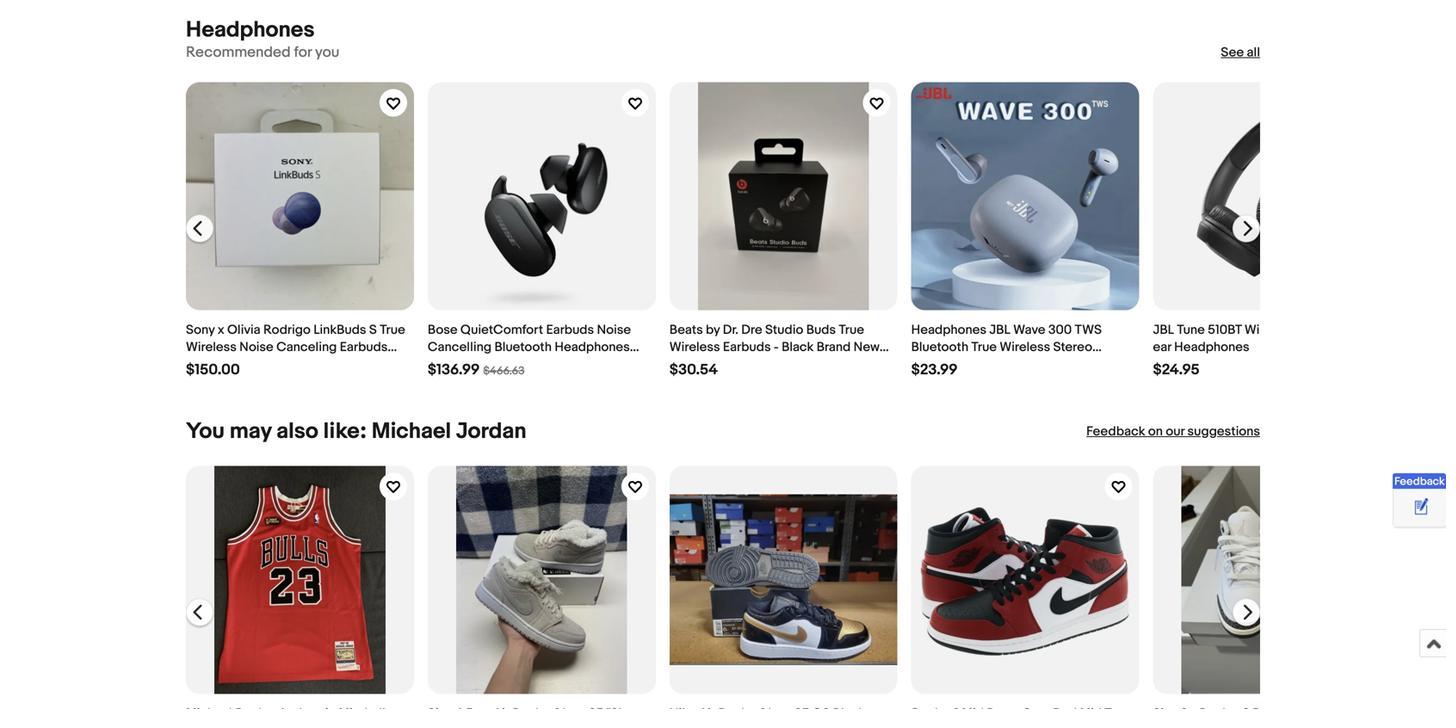 Task type: describe. For each thing, give the bounding box(es) containing it.
may
[[230, 418, 272, 445]]

you may also like: michael jordan
[[186, 418, 527, 445]]

510bt
[[1208, 322, 1242, 338]]

brand
[[817, 340, 851, 355]]

previous price $466.63 text field
[[483, 364, 525, 378]]

$150.00 text field
[[186, 361, 240, 379]]

wave
[[1013, 322, 1045, 338]]

headphones inside jbl tune 510bt wireless bluetooth on- ear headphones $24.95
[[1174, 340, 1250, 355]]

bluetooth inside jbl tune 510bt wireless bluetooth on- ear headphones $24.95
[[1298, 322, 1355, 338]]

all
[[1247, 45, 1260, 60]]

black inside bose quietcomfort earbuds noise cancelling bluetooth headphones triple black
[[463, 357, 495, 372]]

canceling
[[276, 340, 337, 355]]

noise inside sony x olivia rodrigo linkbuds s true wireless noise canceling earbuds violet
[[239, 340, 273, 355]]

jordan
[[456, 418, 527, 445]]

$30.54
[[669, 361, 718, 379]]

ear
[[1153, 340, 1171, 355]]

studio
[[765, 322, 803, 338]]

you
[[186, 418, 225, 445]]

x
[[218, 322, 224, 338]]

see all link
[[1221, 44, 1260, 61]]

headphones jbl wave 300 tws bluetooth true wireless stereo earbuds sound w300tws
[[911, 322, 1102, 372]]

earbuds inside headphones jbl wave 300 tws bluetooth true wireless stereo earbuds sound w300tws
[[911, 357, 959, 372]]

wireless for $23.99
[[1000, 340, 1050, 355]]

earbuds inside sony x olivia rodrigo linkbuds s true wireless noise canceling earbuds violet
[[340, 340, 388, 355]]

new
[[854, 340, 880, 355]]

buds
[[806, 322, 836, 338]]

like:
[[323, 418, 367, 445]]

recommended for you element
[[186, 43, 339, 62]]

cancelling
[[428, 340, 492, 355]]

olivia
[[227, 322, 261, 338]]

dre
[[741, 322, 762, 338]]

wireless inside jbl tune 510bt wireless bluetooth on- ear headphones $24.95
[[1245, 322, 1295, 338]]

true for $150.00
[[380, 322, 405, 338]]

stereo
[[1053, 340, 1092, 355]]

tune
[[1177, 322, 1205, 338]]

bluetooth for bose quietcomfort earbuds noise cancelling bluetooth headphones triple black
[[494, 340, 552, 355]]

300
[[1048, 322, 1072, 338]]

s
[[369, 322, 377, 338]]

$136.99 text field
[[428, 361, 480, 379]]

feedback on our suggestions
[[1086, 424, 1260, 439]]

$24.95
[[1153, 361, 1200, 379]]

-
[[774, 340, 779, 355]]

w300tws
[[1003, 357, 1065, 372]]

feedback for feedback
[[1394, 475, 1445, 488]]

rodrigo
[[263, 322, 311, 338]]

feedback on our suggestions link
[[1086, 423, 1260, 440]]

for
[[294, 43, 312, 61]]

bluetooth for headphones jbl wave 300 tws bluetooth true wireless stereo earbuds sound w300tws
[[911, 340, 969, 355]]

quietcomfort
[[460, 322, 543, 338]]

triple
[[428, 357, 460, 372]]

tws
[[1075, 322, 1102, 338]]



Task type: locate. For each thing, give the bounding box(es) containing it.
jbl tune 510bt wireless bluetooth on- ear headphones $24.95
[[1153, 322, 1381, 379]]

0 horizontal spatial true
[[380, 322, 405, 338]]

$24.95 text field
[[1153, 361, 1200, 379]]

noise down olivia
[[239, 340, 273, 355]]

0 vertical spatial feedback
[[1086, 424, 1145, 439]]

1 vertical spatial noise
[[239, 340, 273, 355]]

bluetooth inside headphones jbl wave 300 tws bluetooth true wireless stereo earbuds sound w300tws
[[911, 340, 969, 355]]

earbuds inside bose quietcomfort earbuds noise cancelling bluetooth headphones triple black
[[546, 322, 594, 338]]

also
[[276, 418, 318, 445]]

0 horizontal spatial noise
[[239, 340, 273, 355]]

$23.99 text field
[[911, 361, 958, 379]]

linkbuds
[[313, 322, 366, 338]]

jbl left wave
[[989, 322, 1010, 338]]

by
[[706, 322, 720, 338]]

wireless inside headphones jbl wave 300 tws bluetooth true wireless stereo earbuds sound w300tws
[[1000, 340, 1050, 355]]

true for $30.54
[[839, 322, 864, 338]]

sound
[[962, 357, 1000, 372]]

beats
[[669, 322, 703, 338]]

headphones link
[[186, 17, 315, 43]]

wireless inside sony x olivia rodrigo linkbuds s true wireless noise canceling earbuds violet
[[186, 340, 237, 355]]

earbuds left sound
[[911, 357, 959, 372]]

jbl up ear
[[1153, 322, 1174, 338]]

see all
[[1221, 45, 1260, 60]]

1 vertical spatial black
[[463, 357, 495, 372]]

wireless down wave
[[1000, 340, 1050, 355]]

earbuds right quietcomfort
[[546, 322, 594, 338]]

true for $23.99
[[971, 340, 997, 355]]

1 jbl from the left
[[989, 322, 1010, 338]]

bluetooth inside bose quietcomfort earbuds noise cancelling bluetooth headphones triple black
[[494, 340, 552, 355]]

wireless right 510bt
[[1245, 322, 1295, 338]]

1 horizontal spatial feedback
[[1394, 475, 1445, 488]]

true up new
[[839, 322, 864, 338]]

sony
[[186, 322, 215, 338]]

$23.99
[[911, 361, 958, 379]]

$150.00
[[186, 361, 240, 379]]

feedback for feedback on our suggestions
[[1086, 424, 1145, 439]]

michael
[[372, 418, 451, 445]]

bluetooth up $23.99 text box at the right of page
[[911, 340, 969, 355]]

bose
[[428, 322, 458, 338]]

wireless inside beats by dr. dre studio buds true wireless earbuds - black brand new sealed
[[669, 340, 720, 355]]

0 horizontal spatial feedback
[[1086, 424, 1145, 439]]

earbuds down 's'
[[340, 340, 388, 355]]

wireless up sealed
[[669, 340, 720, 355]]

1 vertical spatial feedback
[[1394, 475, 1445, 488]]

earbuds inside beats by dr. dre studio buds true wireless earbuds - black brand new sealed
[[723, 340, 771, 355]]

on-
[[1358, 322, 1381, 338]]

$136.99
[[428, 361, 480, 379]]

wireless up violet
[[186, 340, 237, 355]]

$466.63
[[483, 364, 525, 378]]

0 vertical spatial black
[[782, 340, 814, 355]]

on
[[1148, 424, 1163, 439]]

bose quietcomfort earbuds noise cancelling bluetooth headphones triple black
[[428, 322, 631, 372]]

wireless for $30.54
[[669, 340, 720, 355]]

0 horizontal spatial bluetooth
[[494, 340, 552, 355]]

headphones inside headphones jbl wave 300 tws bluetooth true wireless stereo earbuds sound w300tws
[[911, 322, 987, 338]]

true inside beats by dr. dre studio buds true wireless earbuds - black brand new sealed
[[839, 322, 864, 338]]

bluetooth
[[1298, 322, 1355, 338], [494, 340, 552, 355], [911, 340, 969, 355]]

0 vertical spatial noise
[[597, 322, 631, 338]]

true up sound
[[971, 340, 997, 355]]

1 horizontal spatial true
[[839, 322, 864, 338]]

black
[[782, 340, 814, 355], [463, 357, 495, 372]]

you
[[315, 43, 339, 61]]

headphones inside bose quietcomfort earbuds noise cancelling bluetooth headphones triple black
[[555, 340, 630, 355]]

beats by dr. dre studio buds true wireless earbuds - black brand new sealed
[[669, 322, 880, 372]]

1 horizontal spatial jbl
[[1153, 322, 1174, 338]]

jbl inside headphones jbl wave 300 tws bluetooth true wireless stereo earbuds sound w300tws
[[989, 322, 1010, 338]]

suggestions
[[1187, 424, 1260, 439]]

noise
[[597, 322, 631, 338], [239, 340, 273, 355]]

jbl
[[989, 322, 1010, 338], [1153, 322, 1174, 338]]

black inside beats by dr. dre studio buds true wireless earbuds - black brand new sealed
[[782, 340, 814, 355]]

sony x olivia rodrigo linkbuds s true wireless noise canceling earbuds violet
[[186, 322, 405, 372]]

2 jbl from the left
[[1153, 322, 1174, 338]]

true
[[380, 322, 405, 338], [839, 322, 864, 338], [971, 340, 997, 355]]

see
[[1221, 45, 1244, 60]]

wireless
[[1245, 322, 1295, 338], [186, 340, 237, 355], [669, 340, 720, 355], [1000, 340, 1050, 355]]

noise inside bose quietcomfort earbuds noise cancelling bluetooth headphones triple black
[[597, 322, 631, 338]]

feedback
[[1086, 424, 1145, 439], [1394, 475, 1445, 488]]

earbuds
[[546, 322, 594, 338], [340, 340, 388, 355], [723, 340, 771, 355], [911, 357, 959, 372]]

our
[[1166, 424, 1185, 439]]

1 horizontal spatial black
[[782, 340, 814, 355]]

sealed
[[669, 357, 710, 372]]

true inside sony x olivia rodrigo linkbuds s true wireless noise canceling earbuds violet
[[380, 322, 405, 338]]

jbl inside jbl tune 510bt wireless bluetooth on- ear headphones $24.95
[[1153, 322, 1174, 338]]

earbuds down dre
[[723, 340, 771, 355]]

1 horizontal spatial noise
[[597, 322, 631, 338]]

0 horizontal spatial black
[[463, 357, 495, 372]]

2 horizontal spatial true
[[971, 340, 997, 355]]

2 horizontal spatial bluetooth
[[1298, 322, 1355, 338]]

wireless for $150.00
[[186, 340, 237, 355]]

true inside headphones jbl wave 300 tws bluetooth true wireless stereo earbuds sound w300tws
[[971, 340, 997, 355]]

headphones
[[186, 17, 315, 43], [911, 322, 987, 338], [555, 340, 630, 355], [1174, 340, 1250, 355]]

true right 's'
[[380, 322, 405, 338]]

$136.99 $466.63
[[428, 361, 525, 379]]

bluetooth left on-
[[1298, 322, 1355, 338]]

dr.
[[723, 322, 738, 338]]

recommended for you
[[186, 43, 339, 61]]

0 horizontal spatial jbl
[[989, 322, 1010, 338]]

noise left beats
[[597, 322, 631, 338]]

recommended
[[186, 43, 291, 61]]

bluetooth down quietcomfort
[[494, 340, 552, 355]]

$30.54 text field
[[669, 361, 718, 379]]

violet
[[186, 357, 221, 372]]

1 horizontal spatial bluetooth
[[911, 340, 969, 355]]



Task type: vqa. For each thing, say whether or not it's contained in the screenshot.
the $136.99
yes



